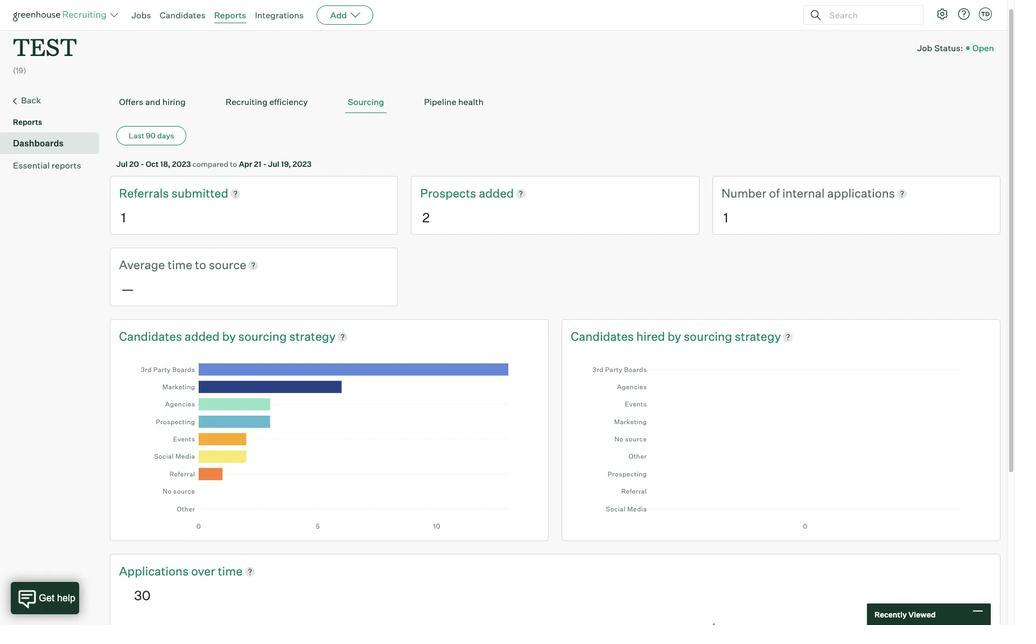 Task type: vqa. For each thing, say whether or not it's contained in the screenshot.
"*"
no



Task type: describe. For each thing, give the bounding box(es) containing it.
open
[[973, 42, 995, 53]]

2 - from the left
[[263, 160, 267, 169]]

efficiency
[[269, 97, 308, 107]]

essential
[[13, 160, 50, 171]]

referrals
[[119, 186, 172, 201]]

td button
[[977, 5, 995, 23]]

by link for added
[[222, 329, 238, 345]]

jul 20 - oct 18, 2023 compared to apr 21 - jul 19, 2023
[[116, 160, 312, 169]]

viewed
[[909, 610, 936, 619]]

number
[[722, 186, 767, 201]]

prospects link
[[420, 185, 479, 202]]

21
[[254, 160, 262, 169]]

days
[[157, 131, 174, 140]]

1 1 from the left
[[121, 210, 126, 226]]

referrals link
[[119, 185, 172, 202]]

pipeline
[[424, 97, 457, 107]]

add
[[330, 10, 347, 20]]

sourcing for candidates hired by sourcing
[[684, 329, 733, 344]]

1 vertical spatial added link
[[185, 329, 222, 345]]

last 90 days
[[129, 131, 174, 140]]

2 jul from the left
[[268, 160, 280, 169]]

greenhouse recruiting image
[[13, 9, 110, 22]]

dashboards
[[13, 138, 64, 149]]

sourcing button
[[345, 91, 387, 113]]

dashboards link
[[13, 137, 95, 150]]

average time to
[[119, 258, 209, 272]]

xychart image for candidates hired by sourcing
[[586, 355, 977, 530]]

reports
[[52, 160, 81, 171]]

hired link
[[637, 329, 668, 345]]

19,
[[281, 160, 291, 169]]

1 vertical spatial time
[[218, 564, 243, 579]]

1 horizontal spatial to
[[230, 160, 237, 169]]

applications
[[119, 564, 189, 579]]

recruiting efficiency button
[[223, 91, 311, 113]]

strategy link for candidates hired by sourcing
[[735, 329, 781, 345]]

by for hired
[[668, 329, 682, 344]]

last
[[129, 131, 144, 140]]

1 horizontal spatial reports
[[214, 10, 246, 20]]

2 1 from the left
[[724, 210, 729, 226]]

sourcing for candidates added by sourcing
[[238, 329, 287, 344]]

sourcing
[[348, 97, 384, 107]]

tab list containing offers and hiring
[[116, 91, 995, 113]]

90
[[146, 131, 156, 140]]

1 2023 from the left
[[172, 160, 191, 169]]

status:
[[935, 42, 964, 53]]

configure image
[[936, 8, 949, 20]]

1 horizontal spatial added link
[[479, 185, 514, 202]]

reports link
[[214, 10, 246, 20]]

and
[[145, 97, 161, 107]]



Task type: locate. For each thing, give the bounding box(es) containing it.
over
[[191, 564, 215, 579]]

1 strategy from the left
[[289, 329, 336, 344]]

0 vertical spatial added
[[479, 186, 514, 201]]

2023 right 18,
[[172, 160, 191, 169]]

1 by link from the left
[[222, 329, 238, 345]]

0 horizontal spatial -
[[141, 160, 144, 169]]

0 vertical spatial to
[[230, 160, 237, 169]]

1 horizontal spatial jul
[[268, 160, 280, 169]]

0 vertical spatial reports
[[214, 10, 246, 20]]

strategy for candidates hired by sourcing
[[735, 329, 781, 344]]

applications link
[[119, 564, 191, 580]]

candidates for candidates added by sourcing
[[119, 329, 182, 344]]

1 down referrals link
[[121, 210, 126, 226]]

30
[[134, 588, 151, 604]]

0 horizontal spatial sourcing link
[[238, 329, 289, 345]]

number of internal
[[722, 186, 828, 201]]

candidates hired by sourcing
[[571, 329, 735, 344]]

1 horizontal spatial by
[[668, 329, 682, 344]]

integrations link
[[255, 10, 304, 20]]

2 by link from the left
[[668, 329, 684, 345]]

1 down number
[[724, 210, 729, 226]]

candidates added by sourcing
[[119, 329, 289, 344]]

1 strategy link from the left
[[289, 329, 336, 345]]

to left apr
[[230, 160, 237, 169]]

candidates for candidates
[[160, 10, 206, 20]]

source
[[209, 258, 246, 272]]

of
[[770, 186, 780, 201]]

by
[[222, 329, 236, 344], [668, 329, 682, 344]]

reports down "back"
[[13, 118, 42, 127]]

strategy link
[[289, 329, 336, 345], [735, 329, 781, 345]]

0 horizontal spatial reports
[[13, 118, 42, 127]]

1 by from the left
[[222, 329, 236, 344]]

2 strategy from the left
[[735, 329, 781, 344]]

0 horizontal spatial strategy link
[[289, 329, 336, 345]]

jul left "20"
[[116, 160, 128, 169]]

time
[[168, 258, 192, 272], [218, 564, 243, 579]]

recently
[[875, 610, 907, 619]]

over link
[[191, 564, 218, 580]]

td
[[982, 10, 990, 18]]

test
[[13, 31, 77, 62]]

time right over
[[218, 564, 243, 579]]

1 vertical spatial reports
[[13, 118, 42, 127]]

-
[[141, 160, 144, 169], [263, 160, 267, 169]]

0 vertical spatial time
[[168, 258, 192, 272]]

sourcing link for candidates added by sourcing
[[238, 329, 289, 345]]

hiring
[[162, 97, 186, 107]]

0 horizontal spatial sourcing
[[238, 329, 287, 344]]

td button
[[980, 8, 992, 20]]

strategy
[[289, 329, 336, 344], [735, 329, 781, 344]]

2 strategy link from the left
[[735, 329, 781, 345]]

essential reports
[[13, 160, 81, 171]]

jul left the 19, at top left
[[268, 160, 280, 169]]

2
[[423, 210, 430, 226]]

0 vertical spatial added link
[[479, 185, 514, 202]]

- right "20"
[[141, 160, 144, 169]]

test link
[[13, 20, 77, 65]]

Search text field
[[827, 7, 914, 23]]

by for added
[[222, 329, 236, 344]]

0 horizontal spatial jul
[[116, 160, 128, 169]]

offers
[[119, 97, 143, 107]]

1 sourcing link from the left
[[238, 329, 289, 345]]

18,
[[160, 160, 170, 169]]

applications over
[[119, 564, 218, 579]]

2 sourcing link from the left
[[684, 329, 735, 345]]

test (19)
[[13, 31, 77, 75]]

pipeline health
[[424, 97, 484, 107]]

internal
[[783, 186, 825, 201]]

1
[[121, 210, 126, 226], [724, 210, 729, 226]]

0 horizontal spatial strategy
[[289, 329, 336, 344]]

0 horizontal spatial to
[[195, 258, 206, 272]]

prospects
[[420, 186, 479, 201]]

1 horizontal spatial strategy
[[735, 329, 781, 344]]

1 vertical spatial added
[[185, 329, 220, 344]]

1 horizontal spatial time
[[218, 564, 243, 579]]

candidates down —
[[119, 329, 182, 344]]

sourcing link for candidates hired by sourcing
[[684, 329, 735, 345]]

to
[[230, 160, 237, 169], [195, 258, 206, 272]]

0 horizontal spatial by link
[[222, 329, 238, 345]]

20
[[129, 160, 139, 169]]

job status:
[[918, 42, 964, 53]]

1 horizontal spatial -
[[263, 160, 267, 169]]

1 horizontal spatial strategy link
[[735, 329, 781, 345]]

time right the average
[[168, 258, 192, 272]]

hired
[[637, 329, 665, 344]]

0 horizontal spatial time
[[168, 258, 192, 272]]

1 horizontal spatial 2023
[[293, 160, 312, 169]]

last 90 days button
[[116, 126, 187, 146]]

job
[[918, 42, 933, 53]]

—
[[121, 281, 134, 297]]

jobs link
[[131, 10, 151, 20]]

health
[[459, 97, 484, 107]]

2023
[[172, 160, 191, 169], [293, 160, 312, 169]]

added link
[[479, 185, 514, 202], [185, 329, 222, 345]]

1 vertical spatial to
[[195, 258, 206, 272]]

(19)
[[13, 66, 26, 75]]

strategy link for candidates added by sourcing
[[289, 329, 336, 345]]

submitted
[[172, 186, 228, 201]]

candidates link for candidates hired by sourcing
[[571, 329, 637, 345]]

jul
[[116, 160, 128, 169], [268, 160, 280, 169]]

2023 right the 19, at top left
[[293, 160, 312, 169]]

xychart image for candidates added by sourcing
[[134, 355, 525, 530]]

1 horizontal spatial sourcing link
[[684, 329, 735, 345]]

applications
[[828, 186, 896, 201]]

recently viewed
[[875, 610, 936, 619]]

0 horizontal spatial 2023
[[172, 160, 191, 169]]

2 sourcing from the left
[[684, 329, 733, 344]]

back link
[[13, 94, 95, 108]]

1 horizontal spatial by link
[[668, 329, 684, 345]]

2 2023 from the left
[[293, 160, 312, 169]]

1 horizontal spatial added
[[479, 186, 514, 201]]

pipeline health button
[[422, 91, 487, 113]]

essential reports link
[[13, 159, 95, 172]]

added
[[479, 186, 514, 201], [185, 329, 220, 344]]

offers and hiring
[[119, 97, 186, 107]]

to left source
[[195, 258, 206, 272]]

compared
[[193, 160, 228, 169]]

reports left integrations link
[[214, 10, 246, 20]]

0 horizontal spatial by
[[222, 329, 236, 344]]

candidates link for candidates added by sourcing
[[119, 329, 185, 345]]

0 horizontal spatial added
[[185, 329, 220, 344]]

oct
[[146, 160, 159, 169]]

tab list
[[116, 91, 995, 113]]

back
[[21, 95, 41, 106]]

strategy for candidates added by sourcing
[[289, 329, 336, 344]]

reports
[[214, 10, 246, 20], [13, 118, 42, 127]]

recruiting efficiency
[[226, 97, 308, 107]]

candidates right jobs
[[160, 10, 206, 20]]

candidates link
[[160, 10, 206, 20], [119, 329, 185, 345], [571, 329, 637, 345]]

2 by from the left
[[668, 329, 682, 344]]

1 sourcing from the left
[[238, 329, 287, 344]]

1 - from the left
[[141, 160, 144, 169]]

offers and hiring button
[[116, 91, 189, 113]]

integrations
[[255, 10, 304, 20]]

xychart image
[[134, 355, 525, 530], [586, 355, 977, 530], [134, 621, 977, 626]]

candidates
[[160, 10, 206, 20], [119, 329, 182, 344], [571, 329, 634, 344]]

0 horizontal spatial 1
[[121, 210, 126, 226]]

submitted link
[[172, 185, 228, 202]]

1 jul from the left
[[116, 160, 128, 169]]

apr
[[239, 160, 252, 169]]

sourcing link
[[238, 329, 289, 345], [684, 329, 735, 345]]

candidates left hired
[[571, 329, 634, 344]]

by link for hired
[[668, 329, 684, 345]]

- right 21
[[263, 160, 267, 169]]

1 horizontal spatial sourcing
[[684, 329, 733, 344]]

sourcing
[[238, 329, 287, 344], [684, 329, 733, 344]]

candidates for candidates hired by sourcing
[[571, 329, 634, 344]]

add button
[[317, 5, 373, 25]]

1 horizontal spatial 1
[[724, 210, 729, 226]]

time link
[[218, 564, 243, 580]]

average
[[119, 258, 165, 272]]

jobs
[[131, 10, 151, 20]]

0 horizontal spatial added link
[[185, 329, 222, 345]]

recruiting
[[226, 97, 268, 107]]

by link
[[222, 329, 238, 345], [668, 329, 684, 345]]



